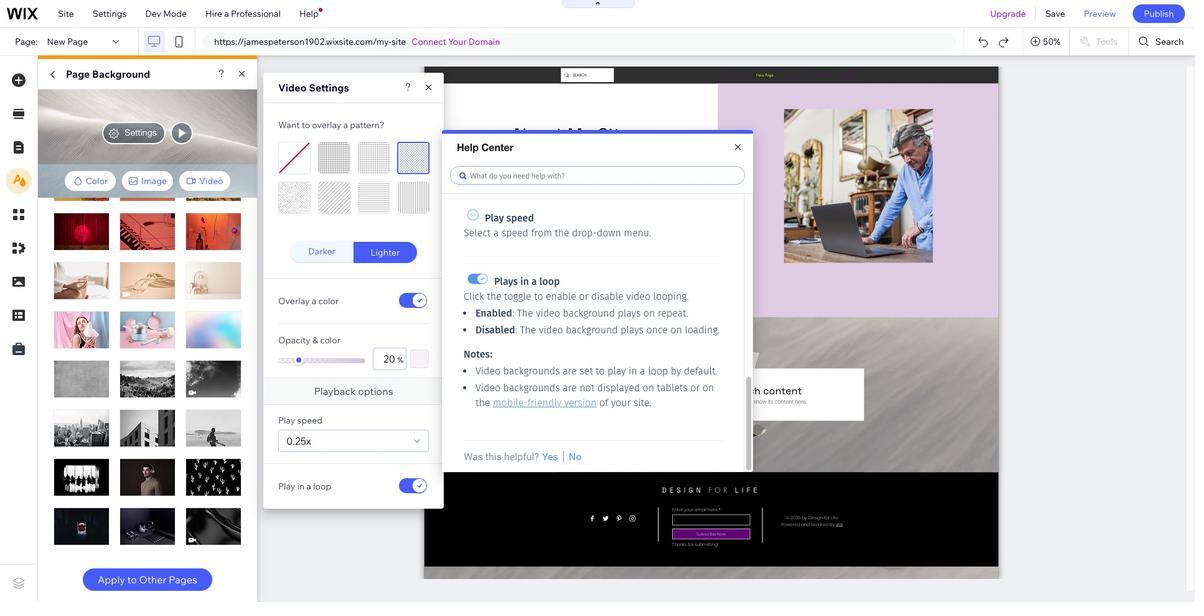 Task type: locate. For each thing, give the bounding box(es) containing it.
search button
[[1130, 28, 1196, 55]]

1 vertical spatial color
[[320, 335, 341, 346]]

video for video settings
[[278, 82, 307, 94]]

color
[[318, 296, 339, 307], [320, 335, 341, 346]]

video up "want"
[[278, 82, 307, 94]]

play left the in
[[278, 481, 295, 492]]

color right '&'
[[320, 335, 341, 346]]

play for play in a loop
[[278, 481, 295, 492]]

2 play from the top
[[278, 481, 295, 492]]

site
[[58, 8, 74, 19]]

opacity & color
[[278, 335, 341, 346]]

0 vertical spatial to
[[302, 120, 310, 131]]

publish button
[[1133, 4, 1186, 23]]

to for overlay
[[302, 120, 310, 131]]

play speed
[[278, 415, 323, 426]]

play
[[278, 415, 295, 426], [278, 481, 295, 492]]

want
[[278, 120, 300, 131]]

darker
[[308, 246, 336, 257]]

play in a loop
[[278, 481, 331, 492]]

to
[[302, 120, 310, 131], [127, 574, 137, 587]]

preview
[[1084, 8, 1117, 19]]

speed
[[297, 415, 323, 426]]

site
[[392, 36, 406, 47]]

page down the new page
[[66, 68, 90, 80]]

1 vertical spatial play
[[278, 481, 295, 492]]

0 vertical spatial play
[[278, 415, 295, 426]]

video right image
[[199, 176, 223, 187]]

1 vertical spatial to
[[127, 574, 137, 587]]

upgrade
[[991, 8, 1027, 19]]

settings up image
[[125, 128, 157, 138]]

want to overlay a pattern?
[[278, 120, 385, 131]]

color for overlay a color
[[318, 296, 339, 307]]

play left speed
[[278, 415, 295, 426]]

2 vertical spatial settings
[[125, 128, 157, 138]]

1 horizontal spatial to
[[302, 120, 310, 131]]

to inside button
[[127, 574, 137, 587]]

page
[[67, 36, 88, 47], [66, 68, 90, 80]]

color right overlay
[[318, 296, 339, 307]]

&
[[313, 335, 318, 346]]

to right "want"
[[302, 120, 310, 131]]

1 horizontal spatial video
[[278, 82, 307, 94]]

2 switch from the top
[[398, 478, 429, 495]]

https://jamespeterson1902.wixsite.com/my-
[[214, 36, 392, 47]]

page background
[[66, 68, 150, 80]]

page right new at the top of the page
[[67, 36, 88, 47]]

to right apply
[[127, 574, 137, 587]]

video
[[278, 82, 307, 94], [199, 176, 223, 187]]

switch
[[398, 292, 429, 310], [398, 478, 429, 495]]

a
[[224, 8, 229, 19], [343, 120, 348, 131], [312, 296, 317, 307], [307, 481, 311, 492]]

1 vertical spatial video
[[199, 176, 223, 187]]

preview button
[[1075, 0, 1126, 27]]

0 vertical spatial color
[[318, 296, 339, 307]]

0 horizontal spatial video
[[199, 176, 223, 187]]

settings left dev
[[93, 8, 127, 19]]

0.25x
[[286, 435, 311, 447]]

None text field
[[373, 348, 407, 370]]

0 vertical spatial switch
[[398, 292, 429, 310]]

1 switch from the top
[[398, 292, 429, 310]]

1 play from the top
[[278, 415, 295, 426]]

dev mode
[[145, 8, 187, 19]]

domain
[[469, 36, 500, 47]]

color for opacity & color
[[320, 335, 341, 346]]

settings
[[93, 8, 127, 19], [309, 82, 349, 94], [125, 128, 157, 138]]

lighter
[[371, 247, 400, 258]]

0 horizontal spatial to
[[127, 574, 137, 587]]

0 vertical spatial video
[[278, 82, 307, 94]]

1 vertical spatial settings
[[309, 82, 349, 94]]

video for video
[[199, 176, 223, 187]]

professional
[[231, 8, 281, 19]]

color
[[86, 176, 108, 187]]

playback options
[[314, 385, 393, 398]]

video settings
[[278, 82, 349, 94]]

1 vertical spatial switch
[[398, 478, 429, 495]]

settings up overlay
[[309, 82, 349, 94]]



Task type: describe. For each thing, give the bounding box(es) containing it.
background
[[92, 68, 150, 80]]

new
[[47, 36, 65, 47]]

overlay
[[312, 120, 341, 131]]

options
[[358, 385, 393, 398]]

tools button
[[1070, 28, 1129, 55]]

publish
[[1145, 8, 1175, 19]]

apply to other pages
[[98, 574, 197, 587]]

other
[[139, 574, 167, 587]]

tools
[[1097, 36, 1118, 47]]

save
[[1046, 8, 1066, 19]]

connect
[[412, 36, 447, 47]]

overlay
[[278, 296, 310, 307]]

playback
[[314, 385, 356, 398]]

new page
[[47, 36, 88, 47]]

50%
[[1044, 36, 1061, 47]]

hire a professional
[[206, 8, 281, 19]]

pattern?
[[350, 120, 385, 131]]

dev
[[145, 8, 161, 19]]

apply to other pages button
[[83, 569, 212, 592]]

pages
[[169, 574, 197, 587]]

in
[[297, 481, 305, 492]]

play for play speed
[[278, 415, 295, 426]]

1 vertical spatial page
[[66, 68, 90, 80]]

help
[[299, 8, 319, 19]]

50% button
[[1024, 28, 1070, 55]]

save button
[[1037, 0, 1075, 27]]

to for other
[[127, 574, 137, 587]]

mode
[[163, 8, 187, 19]]

hire
[[206, 8, 222, 19]]

image
[[141, 176, 167, 187]]

0 vertical spatial settings
[[93, 8, 127, 19]]

overlay a color
[[278, 296, 339, 307]]

switch for play in a loop
[[398, 478, 429, 495]]

loop
[[313, 481, 331, 492]]

0 vertical spatial page
[[67, 36, 88, 47]]

switch for overlay a color
[[398, 292, 429, 310]]

opacity
[[278, 335, 311, 346]]

https://jamespeterson1902.wixsite.com/my-site connect your domain
[[214, 36, 500, 47]]

search
[[1156, 36, 1185, 47]]

your
[[449, 36, 467, 47]]

apply
[[98, 574, 125, 587]]



Task type: vqa. For each thing, say whether or not it's contained in the screenshot.
the betweenimagination.com
no



